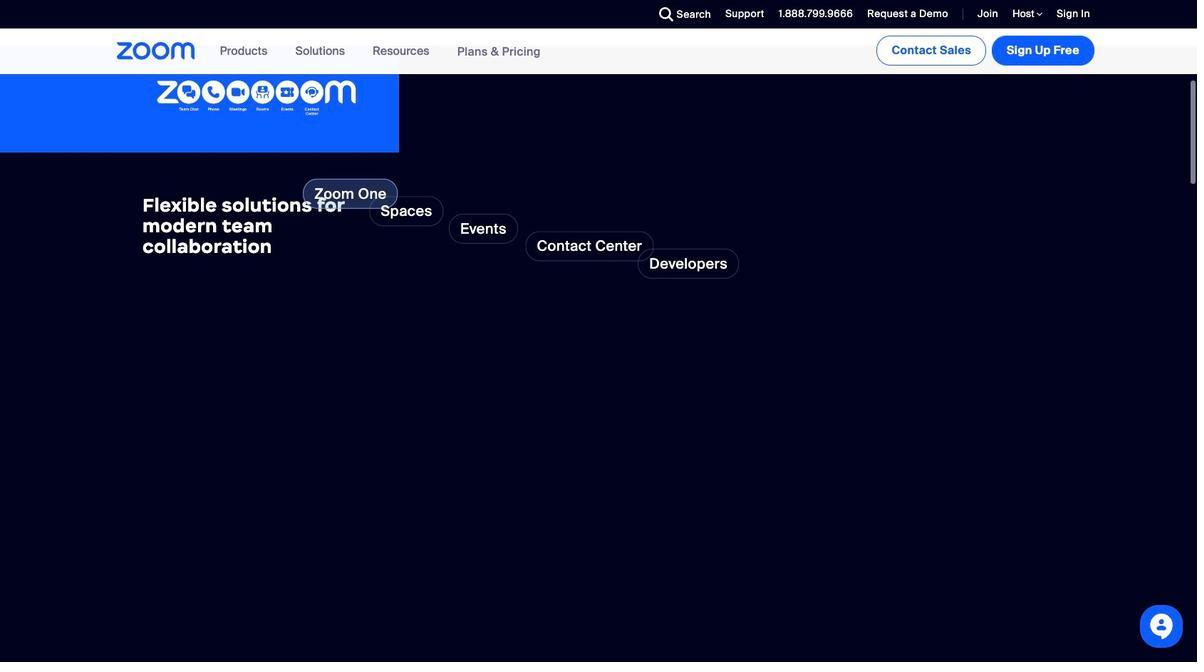 Task type: locate. For each thing, give the bounding box(es) containing it.
meetings navigation
[[874, 29, 1098, 68]]

banner
[[100, 29, 1098, 75]]

zoom contact center tab
[[424, 281, 552, 311]]

zoom one tab
[[261, 207, 356, 237]]

zoom unified communication platform image
[[157, 81, 356, 118]]

tab list
[[261, 207, 552, 311]]



Task type: describe. For each thing, give the bounding box(es) containing it.
zoom logo image
[[117, 42, 195, 60]]

product information navigation
[[209, 29, 552, 75]]



Task type: vqa. For each thing, say whether or not it's contained in the screenshot.
product information navigation
yes



